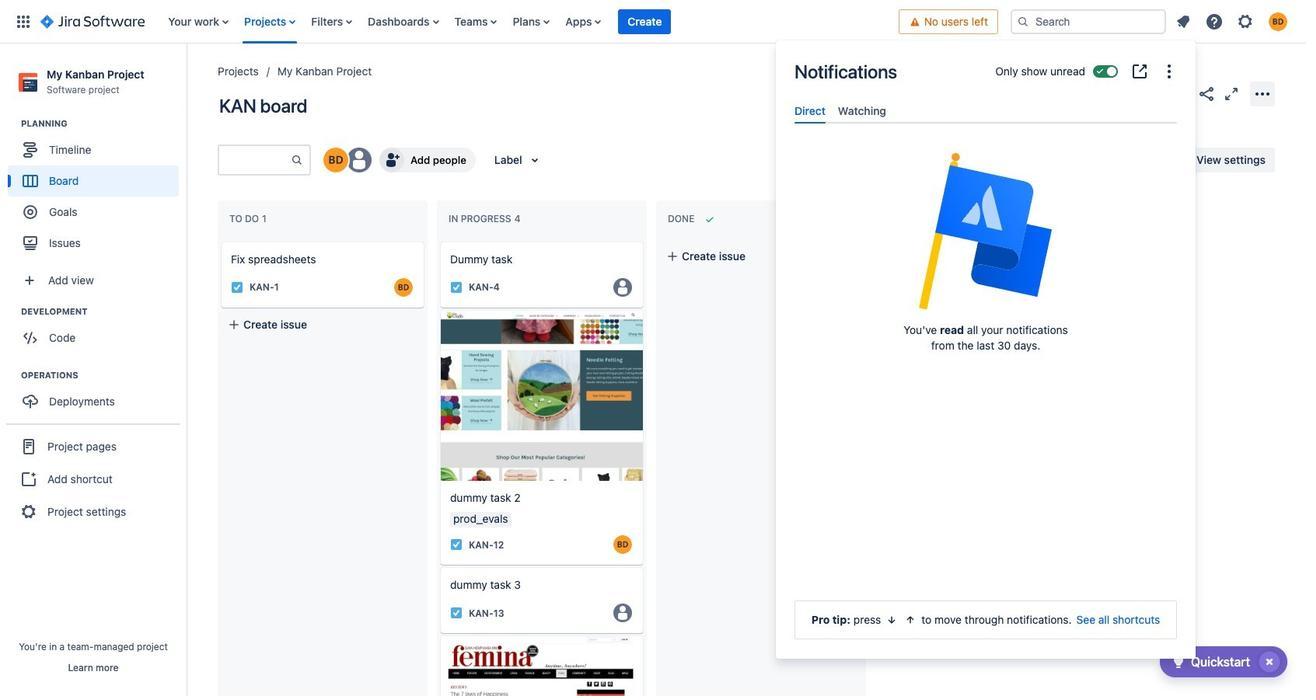 Task type: vqa. For each thing, say whether or not it's contained in the screenshot.
"search box"
yes



Task type: describe. For each thing, give the bounding box(es) containing it.
add people image
[[383, 151, 401, 170]]

Search this board text field
[[219, 146, 291, 174]]

arrow down image
[[886, 614, 898, 627]]

your profile and settings image
[[1269, 12, 1288, 31]]

notifications image
[[1174, 12, 1193, 31]]

group for operations icon
[[8, 370, 186, 422]]

primary element
[[9, 0, 899, 43]]

dismiss quickstart image
[[1257, 650, 1282, 675]]

open notifications in a new tab image
[[1131, 62, 1149, 81]]

settings image
[[1236, 12, 1255, 31]]

0 horizontal spatial list
[[160, 0, 899, 43]]

more actions image
[[1254, 84, 1272, 103]]

star kan board image
[[1173, 84, 1191, 103]]

development image
[[2, 303, 21, 321]]

heading for 'development' image
[[21, 306, 186, 318]]

1 horizontal spatial list
[[1170, 7, 1297, 35]]

search image
[[1017, 15, 1030, 28]]

goal image
[[23, 205, 37, 219]]

Search field
[[1011, 9, 1167, 34]]



Task type: locate. For each thing, give the bounding box(es) containing it.
None search field
[[1011, 9, 1167, 34]]

0 vertical spatial heading
[[21, 118, 186, 130]]

more image
[[1160, 62, 1179, 81]]

task image
[[231, 282, 243, 294], [450, 282, 463, 294], [450, 539, 463, 552], [450, 608, 463, 620]]

in progress element
[[449, 213, 524, 225]]

check image
[[1170, 653, 1188, 672]]

heading for operations icon
[[21, 370, 186, 382]]

sidebar element
[[0, 44, 187, 697]]

help image
[[1205, 12, 1224, 31]]

create issue image
[[211, 232, 229, 250]]

to do element
[[229, 213, 270, 225]]

appswitcher icon image
[[14, 12, 33, 31]]

group for 'development' image
[[8, 306, 186, 359]]

arrow up image
[[905, 614, 917, 627]]

2 heading from the top
[[21, 306, 186, 318]]

tab list
[[789, 98, 1184, 124]]

planning image
[[2, 114, 21, 133]]

banner
[[0, 0, 1306, 44]]

heading
[[21, 118, 186, 130], [21, 306, 186, 318], [21, 370, 186, 382]]

list
[[160, 0, 899, 43], [1170, 7, 1297, 35]]

3 heading from the top
[[21, 370, 186, 382]]

2 vertical spatial heading
[[21, 370, 186, 382]]

dialog
[[776, 40, 1196, 659]]

group for planning icon
[[8, 118, 186, 264]]

tab panel
[[789, 124, 1184, 138]]

heading for planning icon
[[21, 118, 186, 130]]

enter full screen image
[[1222, 84, 1241, 103]]

list item
[[619, 0, 671, 43]]

import image
[[988, 151, 1006, 170]]

group
[[8, 118, 186, 264], [8, 306, 186, 359], [8, 370, 186, 422], [6, 424, 180, 534]]

1 heading from the top
[[21, 118, 186, 130]]

1 vertical spatial heading
[[21, 306, 186, 318]]

operations image
[[2, 366, 21, 385]]

jira software image
[[40, 12, 145, 31], [40, 12, 145, 31]]

sidebar navigation image
[[170, 62, 204, 93]]



